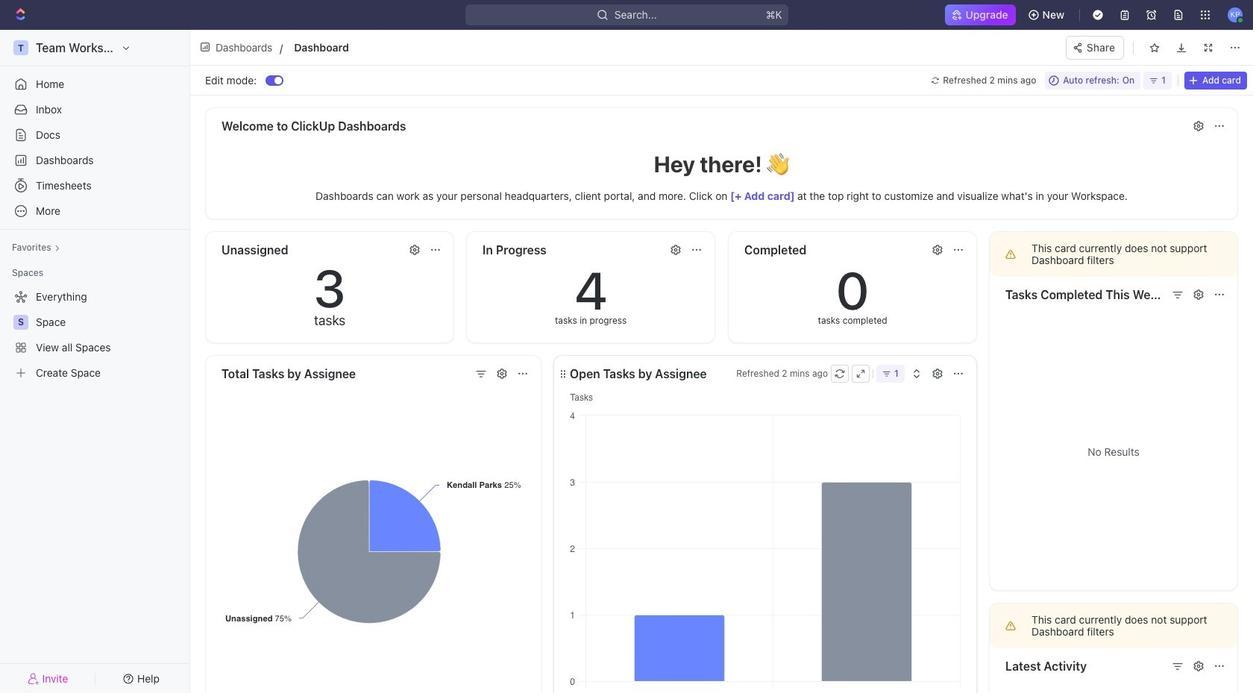 Task type: describe. For each thing, give the bounding box(es) containing it.
sidebar navigation
[[0, 30, 193, 693]]

tree inside sidebar navigation
[[6, 285, 184, 385]]



Task type: vqa. For each thing, say whether or not it's contained in the screenshot.
the People
no



Task type: locate. For each thing, give the bounding box(es) containing it.
tree
[[6, 285, 184, 385]]

team workspace, , element
[[13, 40, 28, 55]]

space, , element
[[13, 315, 28, 330]]

invite user image
[[27, 672, 39, 685]]

None text field
[[294, 38, 619, 57]]



